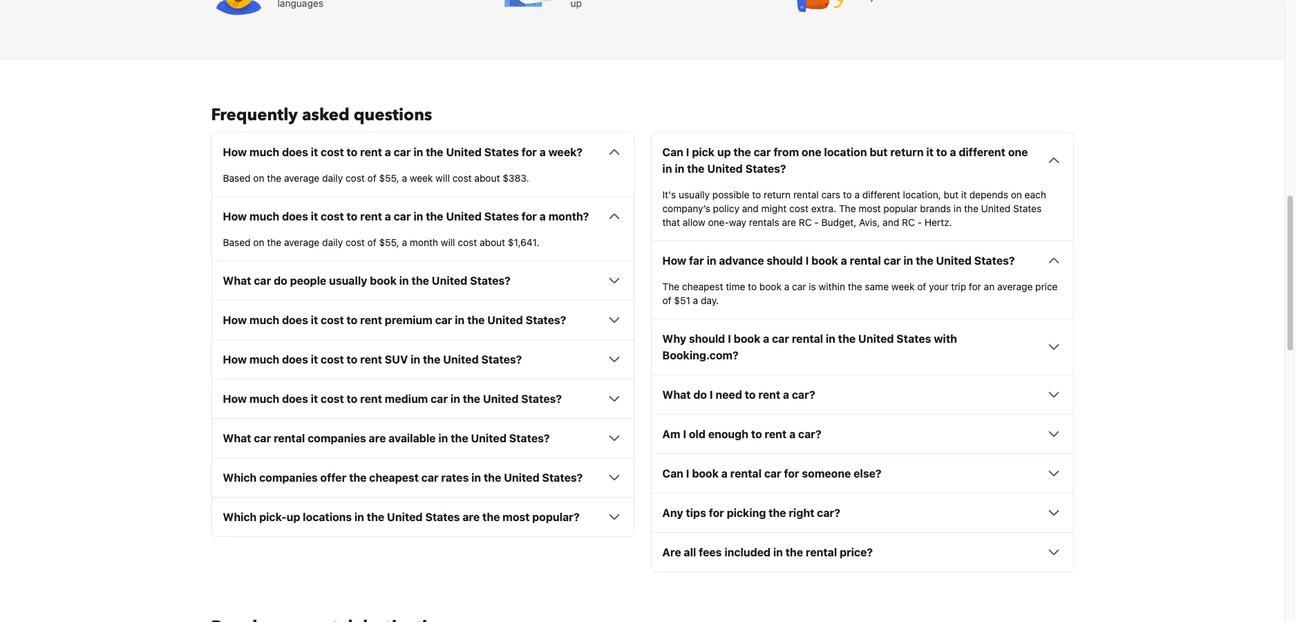 Task type: vqa. For each thing, say whether or not it's contained in the screenshot.
How in "DROPDOWN BUTTON"
yes



Task type: describe. For each thing, give the bounding box(es) containing it.
the inside the cheapest time to book a car is within the same week of your trip for an average price of $51 a day.
[[848, 281, 863, 293]]

all
[[684, 547, 697, 559]]

rent for how much does it cost to rent premium car in the united states?
[[360, 314, 382, 327]]

a down enough
[[722, 468, 728, 480]]

tips
[[686, 507, 707, 520]]

i up tips
[[686, 468, 690, 480]]

much for how much does it cost to rent suv in the united states?
[[250, 354, 280, 366]]

which companies offer the cheapest car rates  in the united states?
[[223, 472, 583, 484]]

car inside which companies offer the cheapest car rates  in the united states? dropdown button
[[422, 472, 439, 484]]

else?
[[854, 468, 882, 480]]

for inside 'dropdown button'
[[522, 146, 537, 159]]

daily for how much does it cost to rent a car in the united states for a week?
[[322, 172, 343, 184]]

how much does it cost to rent medium car in the united states? button
[[223, 391, 623, 408]]

a down how much does it cost to rent a car in the united states for a week?
[[402, 172, 407, 184]]

average inside the cheapest time to book a car is within the same week of your trip for an average price of $51 a day.
[[998, 281, 1033, 293]]

can i book a rental car for someone else?
[[663, 468, 882, 480]]

month
[[410, 237, 438, 248]]

depends
[[970, 189, 1009, 201]]

i left need
[[710, 389, 713, 401]]

locations
[[303, 511, 352, 524]]

how for how far in advance should i book a rental car in the united states?
[[663, 255, 687, 267]]

an
[[984, 281, 995, 293]]

usually inside it's usually possible to return rental cars to a different location, but it depends on each company's policy and might cost extra. the most popular brands in the united states that allow one-way rentals are rc - budget, avis, and rc - hertz.
[[679, 189, 710, 201]]

much for how much does it cost to rent medium car in the united states?
[[250, 393, 280, 405]]

time
[[726, 281, 746, 293]]

cheapest inside dropdown button
[[369, 472, 419, 484]]

can i pick up the car from one location but return it to a different one in in the united states? button
[[663, 144, 1063, 177]]

cars
[[822, 189, 841, 201]]

$1,641.
[[508, 237, 540, 248]]

car inside what car do people usually book in the united states? dropdown button
[[254, 275, 271, 287]]

premium
[[385, 314, 433, 327]]

company's
[[663, 203, 711, 215]]

to inside 'can i pick up the car from one location but return it to a different one in in the united states?'
[[937, 146, 948, 159]]

we're here for you image
[[211, 0, 267, 16]]

to right the possible
[[753, 189, 762, 201]]

what for what car rental companies are available in the united states?
[[223, 432, 251, 445]]

but inside 'can i pick up the car from one location but return it to a different one in in the united states?'
[[870, 146, 888, 159]]

in inside why should i book a car rental in the united states with booking.com?
[[826, 333, 836, 345]]

pick
[[692, 146, 715, 159]]

avis,
[[860, 217, 881, 228]]

united inside 'can i pick up the car from one location but return it to a different one in in the united states?'
[[708, 163, 743, 175]]

with
[[934, 333, 958, 345]]

rentals
[[750, 217, 780, 228]]

2 rc from the left
[[902, 217, 915, 228]]

booking.com?
[[663, 349, 739, 362]]

right
[[789, 507, 815, 520]]

i left old
[[683, 428, 687, 441]]

the inside why should i book a car rental in the united states with booking.com?
[[839, 333, 856, 345]]

location,
[[904, 189, 942, 201]]

cost right the month
[[458, 237, 477, 248]]

based on the average daily cost of $55, a month will cost about $1,641.
[[223, 237, 540, 248]]

what do i need to rent a car? button
[[663, 387, 1063, 403]]

popular
[[884, 203, 918, 215]]

car inside 'can i book a rental car for someone else?' dropdown button
[[765, 468, 782, 480]]

how much does it cost to rent a car in the united states for a month? button
[[223, 208, 623, 225]]

the inside it's usually possible to return rental cars to a different location, but it depends on each company's policy and might cost extra. the most popular brands in the united states that allow one-way rentals are rc - budget, avis, and rc - hertz.
[[839, 203, 857, 215]]

should inside dropdown button
[[767, 255, 803, 267]]

what for what do i need to rent a car?
[[663, 389, 691, 401]]

price
[[1036, 281, 1058, 293]]

to right need
[[745, 389, 756, 401]]

$55, for week?
[[379, 172, 399, 184]]

to right enough
[[752, 428, 763, 441]]

can for can i pick up the car from one location but return it to a different one in in the united states?
[[663, 146, 684, 159]]

0 vertical spatial and
[[743, 203, 759, 215]]

car inside how much does it cost to rent premium car in the united states? dropdown button
[[435, 314, 453, 327]]

from
[[774, 146, 800, 159]]

for right tips
[[709, 507, 725, 520]]

what car rental companies are available in the united states?
[[223, 432, 550, 445]]

month?
[[549, 210, 589, 223]]

in inside it's usually possible to return rental cars to a different location, but it depends on each company's policy and might cost extra. the most popular brands in the united states that allow one-way rentals are rc - budget, avis, and rc - hertz.
[[954, 203, 962, 215]]

a right the $51
[[693, 295, 699, 307]]

how much does it cost to rent suv in the united states?
[[223, 354, 522, 366]]

how much does it cost to rent suv in the united states? button
[[223, 351, 623, 368]]

cheapest inside the cheapest time to book a car is within the same week of your trip for an average price of $51 a day.
[[683, 281, 724, 293]]

a left week?
[[540, 146, 546, 159]]

rental inside it's usually possible to return rental cars to a different location, but it depends on each company's policy and might cost extra. the most popular brands in the united states that allow one-way rentals are rc - budget, avis, and rc - hertz.
[[794, 189, 819, 201]]

rent for how much does it cost to rent suv in the united states?
[[360, 354, 382, 366]]

are all fees included in the rental price?
[[663, 547, 873, 559]]

average for how much does it cost to rent a car in the united states for a week?
[[284, 172, 320, 184]]

rent up can i book a rental car for someone else?
[[765, 428, 787, 441]]

daily for how much does it cost to rent a car in the united states for a month?
[[322, 237, 343, 248]]

location
[[825, 146, 868, 159]]

same
[[865, 281, 889, 293]]

to down how much does it cost to rent suv in the united states?
[[347, 393, 358, 405]]

how much does it cost to rent a car in the united states for a week?
[[223, 146, 583, 159]]

it inside 'can i pick up the car from one location but return it to a different one in in the united states?'
[[927, 146, 934, 159]]

1 vertical spatial and
[[883, 217, 900, 228]]

which companies offer the cheapest car rates  in the united states? button
[[223, 470, 623, 486]]

week inside the cheapest time to book a car is within the same week of your trip for an average price of $51 a day.
[[892, 281, 915, 293]]

any
[[663, 507, 684, 520]]

old
[[689, 428, 706, 441]]

$383.
[[503, 172, 529, 184]]

much for how much does it cost to rent a car in the united states for a month?
[[250, 210, 280, 223]]

what for what car do people usually book in the united states?
[[223, 275, 251, 287]]

am i old enough to rent a car? button
[[663, 426, 1063, 443]]

why
[[663, 333, 687, 345]]

asked
[[302, 104, 350, 127]]

based for how much does it cost to rent a car in the united states for a month?
[[223, 237, 251, 248]]

people
[[290, 275, 327, 287]]

cost inside how much does it cost to rent premium car in the united states? dropdown button
[[321, 314, 344, 327]]

enough
[[709, 428, 749, 441]]

for inside the cheapest time to book a car is within the same week of your trip for an average price of $51 a day.
[[969, 281, 982, 293]]

the inside the cheapest time to book a car is within the same week of your trip for an average price of $51 a day.
[[663, 281, 680, 293]]

of up what car do people usually book in the united states?
[[368, 237, 377, 248]]

does for how much does it cost to rent medium car in the united states?
[[282, 393, 308, 405]]

cost inside it's usually possible to return rental cars to a different location, but it depends on each company's policy and might cost extra. the most popular brands in the united states that allow one-way rentals are rc - budget, avis, and rc - hertz.
[[790, 203, 809, 215]]

included
[[725, 547, 771, 559]]

one-
[[708, 217, 729, 228]]

i inside 'can i pick up the car from one location but return it to a different one in in the united states?'
[[686, 146, 690, 159]]

car inside the cheapest time to book a car is within the same week of your trip for an average price of $51 a day.
[[793, 281, 807, 293]]

2 vertical spatial car?
[[818, 507, 841, 520]]

possible
[[713, 189, 750, 201]]

offer
[[320, 472, 347, 484]]

budget,
[[822, 217, 857, 228]]

5 million+ reviews image
[[798, 0, 853, 16]]

might
[[762, 203, 787, 215]]

rental inside why should i book a car rental in the united states with booking.com?
[[792, 333, 824, 345]]

return inside 'can i pick up the car from one location but return it to a different one in in the united states?'
[[891, 146, 924, 159]]

any tips for picking the right car?
[[663, 507, 841, 520]]

to inside the cheapest time to book a car is within the same week of your trip for an average price of $51 a day.
[[748, 281, 757, 293]]

it for how much does it cost to rent medium car in the united states?
[[311, 393, 318, 405]]

way
[[729, 217, 747, 228]]

based on the average daily cost of $55, a week will cost about $383.
[[223, 172, 529, 184]]

does for how much does it cost to rent a car in the united states for a week?
[[282, 146, 308, 159]]

how much does it cost to rent premium car in the united states? button
[[223, 312, 623, 329]]

of left the $51
[[663, 295, 672, 307]]

frequently asked questions
[[211, 104, 432, 127]]

rent for how much does it cost to rent a car in the united states for a week?
[[360, 146, 382, 159]]

any tips for picking the right car? button
[[663, 505, 1063, 522]]

book down based on the average daily cost of $55, a month will cost about $1,641.
[[370, 275, 397, 287]]

medium
[[385, 393, 428, 405]]

are all fees included in the rental price? button
[[663, 544, 1063, 561]]

up inside which pick-up locations in the united states are the most popular? dropdown button
[[287, 511, 300, 524]]

book up within
[[812, 255, 839, 267]]

cost down how much does it cost to rent a car in the united states for a week?
[[346, 172, 365, 184]]

that
[[663, 217, 681, 228]]

car inside "how much does it cost to rent medium car in the united states?" dropdown button
[[431, 393, 448, 405]]

cost inside the how much does it cost to rent a car in the united states for a week? 'dropdown button'
[[321, 146, 344, 159]]

book inside the cheapest time to book a car is within the same week of your trip for an average price of $51 a day.
[[760, 281, 782, 293]]

on for how much does it cost to rent a car in the united states for a week?
[[253, 172, 265, 184]]

how for how much does it cost to rent suv in the united states?
[[223, 354, 247, 366]]

book down old
[[692, 468, 719, 480]]

how much does it cost to rent premium car in the united states?
[[223, 314, 567, 327]]

cost up what car do people usually book in the united states?
[[346, 237, 365, 248]]

to inside 'dropdown button'
[[347, 146, 358, 159]]

is
[[809, 281, 817, 293]]

cost inside how much does it cost to rent a car in the united states for a month? dropdown button
[[321, 210, 344, 223]]

car inside how far in advance should i book a rental car in the united states? dropdown button
[[884, 255, 901, 267]]

a down why should i book a car rental in the united states with booking.com?
[[783, 389, 790, 401]]

a up within
[[841, 255, 848, 267]]

to right cars
[[844, 189, 852, 201]]

what car do people usually book in the united states?
[[223, 275, 511, 287]]

how far in advance should i book a rental car in the united states?
[[663, 255, 1016, 267]]

am i old enough to rent a car?
[[663, 428, 822, 441]]

brands
[[921, 203, 952, 215]]

are inside it's usually possible to return rental cars to a different location, but it depends on each company's policy and might cost extra. the most popular brands in the united states that allow one-way rentals are rc - budget, avis, and rc - hertz.
[[782, 217, 797, 228]]

fees
[[699, 547, 722, 559]]

most inside it's usually possible to return rental cars to a different location, but it depends on each company's policy and might cost extra. the most popular brands in the united states that allow one-way rentals are rc - budget, avis, and rc - hertz.
[[859, 203, 881, 215]]

far
[[689, 255, 705, 267]]



Task type: locate. For each thing, give the bounding box(es) containing it.
does inside 'dropdown button'
[[282, 146, 308, 159]]

average for how much does it cost to rent a car in the united states for a month?
[[284, 237, 320, 248]]

free cancellation image
[[504, 0, 560, 16]]

a inside it's usually possible to return rental cars to a different location, but it depends on each company's policy and might cost extra. the most popular brands in the united states that allow one-way rentals are rc - budget, avis, and rc - hertz.
[[855, 189, 860, 201]]

1 rc from the left
[[799, 217, 812, 228]]

am
[[663, 428, 681, 441]]

the inside 'dropdown button'
[[426, 146, 444, 159]]

up right pick
[[718, 146, 731, 159]]

how for how much does it cost to rent a car in the united states for a month?
[[223, 210, 247, 223]]

what inside 'what do i need to rent a car?' dropdown button
[[663, 389, 691, 401]]

does for how much does it cost to rent a car in the united states for a month?
[[282, 210, 308, 223]]

rent left suv
[[360, 354, 382, 366]]

united inside 'dropdown button'
[[446, 146, 482, 159]]

advance
[[719, 255, 765, 267]]

about for week?
[[475, 172, 500, 184]]

does for how much does it cost to rent premium car in the united states?
[[282, 314, 308, 327]]

1 horizontal spatial most
[[859, 203, 881, 215]]

1 horizontal spatial are
[[463, 511, 480, 524]]

most left popular? on the left
[[503, 511, 530, 524]]

for
[[522, 146, 537, 159], [522, 210, 537, 223], [969, 281, 982, 293], [785, 468, 800, 480], [709, 507, 725, 520]]

a left the month
[[402, 237, 407, 248]]

0 horizontal spatial the
[[663, 281, 680, 293]]

should right the 'advance'
[[767, 255, 803, 267]]

rent for how much does it cost to rent medium car in the united states?
[[360, 393, 382, 405]]

for left someone
[[785, 468, 800, 480]]

which for which pick-up locations in the united states are the most popular?
[[223, 511, 257, 524]]

how for how much does it cost to rent a car in the united states for a week?
[[223, 146, 247, 159]]

different inside 'can i pick up the car from one location but return it to a different one in in the united states?'
[[959, 146, 1006, 159]]

1 vertical spatial companies
[[259, 472, 318, 484]]

0 vertical spatial usually
[[679, 189, 710, 201]]

daily down asked
[[322, 172, 343, 184]]

1 much from the top
[[250, 146, 280, 159]]

4 does from the top
[[282, 354, 308, 366]]

1 horizontal spatial rc
[[902, 217, 915, 228]]

0 vertical spatial should
[[767, 255, 803, 267]]

car inside how much does it cost to rent a car in the united states for a month? dropdown button
[[394, 210, 411, 223]]

states? inside 'can i pick up the car from one location but return it to a different one in in the united states?'
[[746, 163, 787, 175]]

popular?
[[533, 511, 580, 524]]

the up budget,
[[839, 203, 857, 215]]

on inside it's usually possible to return rental cars to a different location, but it depends on each company's policy and might cost extra. the most popular brands in the united states that allow one-way rentals are rc - budget, avis, and rc - hertz.
[[1012, 189, 1023, 201]]

to down what car do people usually book in the united states?
[[347, 314, 358, 327]]

2 vertical spatial what
[[223, 432, 251, 445]]

0 vertical spatial the
[[839, 203, 857, 215]]

5 does from the top
[[282, 393, 308, 405]]

are inside which pick-up locations in the united states are the most popular? dropdown button
[[463, 511, 480, 524]]

based for how much does it cost to rent a car in the united states for a week?
[[223, 172, 251, 184]]

will
[[436, 172, 450, 184], [441, 237, 455, 248]]

0 horizontal spatial rc
[[799, 217, 812, 228]]

a inside 'can i pick up the car from one location but return it to a different one in in the united states?'
[[950, 146, 957, 159]]

one
[[802, 146, 822, 159], [1009, 146, 1029, 159]]

1 does from the top
[[282, 146, 308, 159]]

return
[[891, 146, 924, 159], [764, 189, 791, 201]]

a up based on the average daily cost of $55, a week will cost about $383. in the top left of the page
[[385, 146, 391, 159]]

average
[[284, 172, 320, 184], [284, 237, 320, 248], [998, 281, 1033, 293]]

rent right need
[[759, 389, 781, 401]]

0 vertical spatial which
[[223, 472, 257, 484]]

much for how much does it cost to rent a car in the united states for a week?
[[250, 146, 280, 159]]

most inside dropdown button
[[503, 511, 530, 524]]

rc down extra. on the top right
[[799, 217, 812, 228]]

2 - from the left
[[918, 217, 923, 228]]

1 vertical spatial can
[[663, 468, 684, 480]]

1 horizontal spatial and
[[883, 217, 900, 228]]

0 vertical spatial daily
[[322, 172, 343, 184]]

to up location,
[[937, 146, 948, 159]]

1 vertical spatial usually
[[329, 275, 368, 287]]

cost left suv
[[321, 354, 344, 366]]

1 horizontal spatial up
[[718, 146, 731, 159]]

2 vertical spatial are
[[463, 511, 480, 524]]

i up booking.com?
[[728, 333, 732, 345]]

on for how much does it cost to rent a car in the united states for a month?
[[253, 237, 265, 248]]

2 daily from the top
[[322, 237, 343, 248]]

and down the popular
[[883, 217, 900, 228]]

picking
[[727, 507, 766, 520]]

rent for how much does it cost to rent a car in the united states for a month?
[[360, 210, 382, 223]]

0 vertical spatial return
[[891, 146, 924, 159]]

0 vertical spatial about
[[475, 172, 500, 184]]

0 vertical spatial will
[[436, 172, 450, 184]]

of down how much does it cost to rent a car in the united states for a week?
[[368, 172, 377, 184]]

it for how much does it cost to rent suv in the united states?
[[311, 354, 318, 366]]

1 vertical spatial which
[[223, 511, 257, 524]]

need
[[716, 389, 743, 401]]

one right 'from'
[[802, 146, 822, 159]]

car inside the how much does it cost to rent a car in the united states for a week? 'dropdown button'
[[394, 146, 411, 159]]

states inside why should i book a car rental in the united states with booking.com?
[[897, 333, 932, 345]]

1 can from the top
[[663, 146, 684, 159]]

about for month?
[[480, 237, 506, 248]]

states inside it's usually possible to return rental cars to a different location, but it depends on each company's policy and might cost extra. the most popular brands in the united states that allow one-way rentals are rc - budget, avis, and rc - hertz.
[[1014, 203, 1042, 215]]

cost left extra. on the top right
[[790, 203, 809, 215]]

to right time
[[748, 281, 757, 293]]

to up based on the average daily cost of $55, a week will cost about $383. in the top left of the page
[[347, 146, 358, 159]]

1 horizontal spatial should
[[767, 255, 803, 267]]

cost up based on the average daily cost of $55, a month will cost about $1,641.
[[321, 210, 344, 223]]

how inside how much does it cost to rent a car in the united states for a month? dropdown button
[[223, 210, 247, 223]]

what car rental companies are available in the united states? button
[[223, 430, 623, 447]]

up inside 'can i pick up the car from one location but return it to a different one in in the united states?'
[[718, 146, 731, 159]]

car inside 'can i pick up the car from one location but return it to a different one in in the united states?'
[[754, 146, 771, 159]]

$51
[[674, 295, 691, 307]]

it for how much does it cost to rent premium car in the united states?
[[311, 314, 318, 327]]

can
[[663, 146, 684, 159], [663, 468, 684, 480]]

1 vertical spatial are
[[369, 432, 386, 445]]

why should i book a car rental in the united states with booking.com?
[[663, 333, 958, 362]]

0 vertical spatial on
[[253, 172, 265, 184]]

states down the each
[[1014, 203, 1042, 215]]

1 vertical spatial but
[[944, 189, 959, 201]]

cost down people at the left top
[[321, 314, 344, 327]]

0 horizontal spatial cheapest
[[369, 472, 419, 484]]

0 vertical spatial do
[[274, 275, 288, 287]]

are left available
[[369, 432, 386, 445]]

0 horizontal spatial usually
[[329, 275, 368, 287]]

but inside it's usually possible to return rental cars to a different location, but it depends on each company's policy and might cost extra. the most popular brands in the united states that allow one-way rentals are rc - budget, avis, and rc - hertz.
[[944, 189, 959, 201]]

rental
[[794, 189, 819, 201], [850, 255, 882, 267], [792, 333, 824, 345], [274, 432, 305, 445], [731, 468, 762, 480], [806, 547, 838, 559]]

are inside 'what car rental companies are available in the united states?' dropdown button
[[369, 432, 386, 445]]

0 vertical spatial different
[[959, 146, 1006, 159]]

1 vertical spatial most
[[503, 511, 530, 524]]

are down rates
[[463, 511, 480, 524]]

1 horizontal spatial do
[[694, 389, 707, 401]]

- left hertz.
[[918, 217, 923, 228]]

are
[[663, 547, 682, 559]]

and up 'way'
[[743, 203, 759, 215]]

cost inside how much does it cost to rent suv in the united states? dropdown button
[[321, 354, 344, 366]]

2 can from the top
[[663, 468, 684, 480]]

car? up someone
[[799, 428, 822, 441]]

for inside dropdown button
[[785, 468, 800, 480]]

will for week?
[[436, 172, 450, 184]]

frequently
[[211, 104, 298, 127]]

average up people at the left top
[[284, 237, 320, 248]]

0 vertical spatial $55,
[[379, 172, 399, 184]]

0 horizontal spatial should
[[689, 333, 726, 345]]

usually right people at the left top
[[329, 275, 368, 287]]

united inside it's usually possible to return rental cars to a different location, but it depends on each company's policy and might cost extra. the most popular brands in the united states that allow one-way rentals are rc - budget, avis, and rc - hertz.
[[982, 203, 1011, 215]]

rent left premium
[[360, 314, 382, 327]]

0 horizontal spatial do
[[274, 275, 288, 287]]

1 vertical spatial based
[[223, 237, 251, 248]]

are down might
[[782, 217, 797, 228]]

will down the how much does it cost to rent a car in the united states for a week? 'dropdown button' at the left
[[436, 172, 450, 184]]

how for how much does it cost to rent premium car in the united states?
[[223, 314, 247, 327]]

how far in advance should i book a rental car in the united states? button
[[663, 253, 1063, 269]]

for up $383.
[[522, 146, 537, 159]]

a left the is
[[785, 281, 790, 293]]

should inside why should i book a car rental in the united states with booking.com?
[[689, 333, 726, 345]]

1 vertical spatial daily
[[322, 237, 343, 248]]

$55, for month?
[[379, 237, 399, 248]]

week down the how much does it cost to rent a car in the united states for a week? 'dropdown button' at the left
[[410, 172, 433, 184]]

much for how much does it cost to rent premium car in the united states?
[[250, 314, 280, 327]]

1 vertical spatial return
[[764, 189, 791, 201]]

rent up based on the average daily cost of $55, a month will cost about $1,641.
[[360, 210, 382, 223]]

car? for what do i need to rent a car?
[[792, 389, 816, 401]]

suv
[[385, 354, 408, 366]]

day.
[[701, 295, 719, 307]]

1 horizontal spatial different
[[959, 146, 1006, 159]]

daily up people at the left top
[[322, 237, 343, 248]]

the up the $51
[[663, 281, 680, 293]]

states up $1,641.
[[485, 210, 519, 223]]

1 $55, from the top
[[379, 172, 399, 184]]

of left your
[[918, 281, 927, 293]]

for left an
[[969, 281, 982, 293]]

1 vertical spatial week
[[892, 281, 915, 293]]

in inside 'dropdown button'
[[414, 146, 423, 159]]

for up $1,641.
[[522, 210, 537, 223]]

car? right right
[[818, 507, 841, 520]]

states inside 'dropdown button'
[[485, 146, 519, 159]]

much inside 'dropdown button'
[[250, 146, 280, 159]]

car? for am i old enough to rent a car?
[[799, 428, 822, 441]]

how much does it cost to rent a car in the united states for a week? button
[[223, 144, 623, 161]]

0 vertical spatial up
[[718, 146, 731, 159]]

i inside why should i book a car rental in the united states with booking.com?
[[728, 333, 732, 345]]

0 vertical spatial week
[[410, 172, 433, 184]]

2 based from the top
[[223, 237, 251, 248]]

0 vertical spatial car?
[[792, 389, 816, 401]]

a up based on the average daily cost of $55, a month will cost about $1,641.
[[385, 210, 391, 223]]

different inside it's usually possible to return rental cars to a different location, but it depends on each company's policy and might cost extra. the most popular brands in the united states that allow one-way rentals are rc - budget, avis, and rc - hertz.
[[863, 189, 901, 201]]

the cheapest time to book a car is within the same week of your trip for an average price of $51 a day.
[[663, 281, 1058, 307]]

rent inside 'dropdown button'
[[360, 146, 382, 159]]

0 vertical spatial based
[[223, 172, 251, 184]]

return up location,
[[891, 146, 924, 159]]

different up the popular
[[863, 189, 901, 201]]

book
[[812, 255, 839, 267], [370, 275, 397, 287], [760, 281, 782, 293], [734, 333, 761, 345], [692, 468, 719, 480]]

companies up pick-
[[259, 472, 318, 484]]

car inside why should i book a car rental in the united states with booking.com?
[[773, 333, 790, 345]]

united inside why should i book a car rental in the united states with booking.com?
[[859, 333, 894, 345]]

it for how much does it cost to rent a car in the united states for a month?
[[311, 210, 318, 223]]

it's
[[663, 189, 676, 201]]

4 much from the top
[[250, 354, 280, 366]]

how inside how much does it cost to rent premium car in the united states? dropdown button
[[223, 314, 247, 327]]

1 horizontal spatial the
[[839, 203, 857, 215]]

1 vertical spatial cheapest
[[369, 472, 419, 484]]

return inside it's usually possible to return rental cars to a different location, but it depends on each company's policy and might cost extra. the most popular brands in the united states that allow one-way rentals are rc - budget, avis, and rc - hertz.
[[764, 189, 791, 201]]

0 vertical spatial cheapest
[[683, 281, 724, 293]]

how much does it cost to rent a car in the united states for a month?
[[223, 210, 589, 223]]

what do i need to rent a car?
[[663, 389, 816, 401]]

can left pick
[[663, 146, 684, 159]]

do left people at the left top
[[274, 275, 288, 287]]

about left $383.
[[475, 172, 500, 184]]

0 horizontal spatial are
[[369, 432, 386, 445]]

rent left medium
[[360, 393, 382, 405]]

to left suv
[[347, 354, 358, 366]]

5 much from the top
[[250, 393, 280, 405]]

-
[[815, 217, 819, 228], [918, 217, 923, 228]]

how inside "how much does it cost to rent medium car in the united states?" dropdown button
[[223, 393, 247, 405]]

1 vertical spatial average
[[284, 237, 320, 248]]

1 vertical spatial car?
[[799, 428, 822, 441]]

states up $383.
[[485, 146, 519, 159]]

2 one from the left
[[1009, 146, 1029, 159]]

based
[[223, 172, 251, 184], [223, 237, 251, 248]]

1 horizontal spatial one
[[1009, 146, 1029, 159]]

2 horizontal spatial are
[[782, 217, 797, 228]]

on
[[253, 172, 265, 184], [1012, 189, 1023, 201], [253, 237, 265, 248]]

about left $1,641.
[[480, 237, 506, 248]]

0 vertical spatial but
[[870, 146, 888, 159]]

0 horizontal spatial most
[[503, 511, 530, 524]]

1 horizontal spatial cheapest
[[683, 281, 724, 293]]

i up the is
[[806, 255, 809, 267]]

most
[[859, 203, 881, 215], [503, 511, 530, 524]]

1 vertical spatial up
[[287, 511, 300, 524]]

$55,
[[379, 172, 399, 184], [379, 237, 399, 248]]

it's usually possible to return rental cars to a different location, but it depends on each company's policy and might cost extra. the most popular brands in the united states that allow one-way rentals are rc - budget, avis, and rc - hertz.
[[663, 189, 1047, 228]]

1 one from the left
[[802, 146, 822, 159]]

1 horizontal spatial week
[[892, 281, 915, 293]]

week?
[[549, 146, 583, 159]]

but right location
[[870, 146, 888, 159]]

rent up based on the average daily cost of $55, a week will cost about $383. in the top left of the page
[[360, 146, 382, 159]]

0 horizontal spatial return
[[764, 189, 791, 201]]

rent
[[360, 146, 382, 159], [360, 210, 382, 223], [360, 314, 382, 327], [360, 354, 382, 366], [759, 389, 781, 401], [360, 393, 382, 405], [765, 428, 787, 441]]

2 vertical spatial average
[[998, 281, 1033, 293]]

each
[[1025, 189, 1047, 201]]

0 horizontal spatial up
[[287, 511, 300, 524]]

the inside it's usually possible to return rental cars to a different location, but it depends on each company's policy and might cost extra. the most popular brands in the united states that allow one-way rentals are rc - budget, avis, and rc - hertz.
[[965, 203, 979, 215]]

0 vertical spatial most
[[859, 203, 881, 215]]

a left month?
[[540, 210, 546, 223]]

cheapest up day.
[[683, 281, 724, 293]]

how inside the how much does it cost to rent a car in the united states for a week? 'dropdown button'
[[223, 146, 247, 159]]

someone
[[802, 468, 852, 480]]

$55, down how much does it cost to rent a car in the united states for a month? at the top left
[[379, 237, 399, 248]]

how inside how far in advance should i book a rental car in the united states? dropdown button
[[663, 255, 687, 267]]

what
[[223, 275, 251, 287], [663, 389, 691, 401], [223, 432, 251, 445]]

within
[[819, 281, 846, 293]]

cost down how much does it cost to rent suv in the united states?
[[321, 393, 344, 405]]

available
[[389, 432, 436, 445]]

should
[[767, 255, 803, 267], [689, 333, 726, 345]]

policy
[[713, 203, 740, 215]]

average right an
[[998, 281, 1033, 293]]

much
[[250, 146, 280, 159], [250, 210, 280, 223], [250, 314, 280, 327], [250, 354, 280, 366], [250, 393, 280, 405]]

which for which companies offer the cheapest car rates  in the united states?
[[223, 472, 257, 484]]

hertz.
[[925, 217, 953, 228]]

most up avis,
[[859, 203, 881, 215]]

questions
[[354, 104, 432, 127]]

1 horizontal spatial return
[[891, 146, 924, 159]]

it for how much does it cost to rent a car in the united states for a week?
[[311, 146, 318, 159]]

rc
[[799, 217, 812, 228], [902, 217, 915, 228]]

companies
[[308, 432, 366, 445], [259, 472, 318, 484]]

are
[[782, 217, 797, 228], [369, 432, 386, 445], [463, 511, 480, 524]]

can for can i book a rental car for someone else?
[[663, 468, 684, 480]]

usually inside dropdown button
[[329, 275, 368, 287]]

0 vertical spatial what
[[223, 275, 251, 287]]

cheapest up which pick-up locations in the united states are the most popular?
[[369, 472, 419, 484]]

0 vertical spatial average
[[284, 172, 320, 184]]

1 vertical spatial the
[[663, 281, 680, 293]]

book inside why should i book a car rental in the united states with booking.com?
[[734, 333, 761, 345]]

it inside it's usually possible to return rental cars to a different location, but it depends on each company's policy and might cost extra. the most popular brands in the united states that allow one-way rentals are rc - budget, avis, and rc - hertz.
[[962, 189, 967, 201]]

which pick-up locations in the united states are the most popular?
[[223, 511, 580, 524]]

1 daily from the top
[[322, 172, 343, 184]]

a inside why should i book a car rental in the united states with booking.com?
[[764, 333, 770, 345]]

1 vertical spatial should
[[689, 333, 726, 345]]

1 based from the top
[[223, 172, 251, 184]]

0 horizontal spatial week
[[410, 172, 433, 184]]

1 vertical spatial about
[[480, 237, 506, 248]]

2 which from the top
[[223, 511, 257, 524]]

should up booking.com?
[[689, 333, 726, 345]]

but
[[870, 146, 888, 159], [944, 189, 959, 201]]

companies up offer
[[308, 432, 366, 445]]

3 much from the top
[[250, 314, 280, 327]]

- down extra. on the top right
[[815, 217, 819, 228]]

states down rates
[[426, 511, 460, 524]]

a up can i book a rental car for someone else?
[[790, 428, 796, 441]]

return up might
[[764, 189, 791, 201]]

car? down why should i book a car rental in the united states with booking.com?
[[792, 389, 816, 401]]

1 which from the top
[[223, 472, 257, 484]]

0 vertical spatial are
[[782, 217, 797, 228]]

a
[[385, 146, 391, 159], [540, 146, 546, 159], [950, 146, 957, 159], [402, 172, 407, 184], [855, 189, 860, 201], [385, 210, 391, 223], [540, 210, 546, 223], [402, 237, 407, 248], [841, 255, 848, 267], [785, 281, 790, 293], [693, 295, 699, 307], [764, 333, 770, 345], [783, 389, 790, 401], [790, 428, 796, 441], [722, 468, 728, 480]]

does
[[282, 146, 308, 159], [282, 210, 308, 223], [282, 314, 308, 327], [282, 354, 308, 366], [282, 393, 308, 405]]

1 vertical spatial different
[[863, 189, 901, 201]]

extra.
[[812, 203, 837, 215]]

0 horizontal spatial and
[[743, 203, 759, 215]]

1 horizontal spatial -
[[918, 217, 923, 228]]

pick-
[[259, 511, 287, 524]]

1 vertical spatial what
[[663, 389, 691, 401]]

what inside 'what car rental companies are available in the united states?' dropdown button
[[223, 432, 251, 445]]

1 - from the left
[[815, 217, 819, 228]]

1 vertical spatial do
[[694, 389, 707, 401]]

1 vertical spatial $55,
[[379, 237, 399, 248]]

book right time
[[760, 281, 782, 293]]

1 horizontal spatial usually
[[679, 189, 710, 201]]

can inside 'can i pick up the car from one location but return it to a different one in in the united states?'
[[663, 146, 684, 159]]

your
[[929, 281, 949, 293]]

it inside 'dropdown button'
[[311, 146, 318, 159]]

a right cars
[[855, 189, 860, 201]]

0 vertical spatial companies
[[308, 432, 366, 445]]

0 vertical spatial can
[[663, 146, 684, 159]]

do left need
[[694, 389, 707, 401]]

car inside 'what car rental companies are available in the united states?' dropdown button
[[254, 432, 271, 445]]

cost inside "how much does it cost to rent medium car in the united states?" dropdown button
[[321, 393, 344, 405]]

will for month?
[[441, 237, 455, 248]]

car
[[394, 146, 411, 159], [754, 146, 771, 159], [394, 210, 411, 223], [884, 255, 901, 267], [254, 275, 271, 287], [793, 281, 807, 293], [435, 314, 453, 327], [773, 333, 790, 345], [431, 393, 448, 405], [254, 432, 271, 445], [765, 468, 782, 480], [422, 472, 439, 484]]

will right the month
[[441, 237, 455, 248]]

2 vertical spatial on
[[253, 237, 265, 248]]

1 horizontal spatial but
[[944, 189, 959, 201]]

how for how much does it cost to rent medium car in the united states?
[[223, 393, 247, 405]]

of
[[368, 172, 377, 184], [368, 237, 377, 248], [918, 281, 927, 293], [663, 295, 672, 307]]

0 horizontal spatial different
[[863, 189, 901, 201]]

united
[[446, 146, 482, 159], [708, 163, 743, 175], [982, 203, 1011, 215], [446, 210, 482, 223], [937, 255, 972, 267], [432, 275, 468, 287], [488, 314, 523, 327], [859, 333, 894, 345], [443, 354, 479, 366], [483, 393, 519, 405], [471, 432, 507, 445], [504, 472, 540, 484], [387, 511, 423, 524]]

can i book a rental car for someone else? button
[[663, 466, 1063, 482]]

rates
[[441, 472, 469, 484]]

0 horizontal spatial but
[[870, 146, 888, 159]]

does for how much does it cost to rent suv in the united states?
[[282, 354, 308, 366]]

2 does from the top
[[282, 210, 308, 223]]

1 vertical spatial on
[[1012, 189, 1023, 201]]

2 much from the top
[[250, 210, 280, 223]]

different
[[959, 146, 1006, 159], [863, 189, 901, 201]]

can inside dropdown button
[[663, 468, 684, 480]]

0 horizontal spatial one
[[802, 146, 822, 159]]

3 does from the top
[[282, 314, 308, 327]]

what inside what car do people usually book in the united states? dropdown button
[[223, 275, 251, 287]]

price?
[[840, 547, 873, 559]]

what car do people usually book in the united states? button
[[223, 273, 623, 289]]

how much does it cost to rent medium car in the united states?
[[223, 393, 562, 405]]

how inside how much does it cost to rent suv in the united states? dropdown button
[[223, 354, 247, 366]]

can i pick up the car from one location but return it to a different one in in the united states?
[[663, 146, 1029, 175]]

0 horizontal spatial -
[[815, 217, 819, 228]]

to up based on the average daily cost of $55, a month will cost about $1,641.
[[347, 210, 358, 223]]

cost down the how much does it cost to rent a car in the united states for a week? 'dropdown button' at the left
[[453, 172, 472, 184]]

2 $55, from the top
[[379, 237, 399, 248]]

1 vertical spatial will
[[441, 237, 455, 248]]

average down frequently asked questions
[[284, 172, 320, 184]]

a up brands in the top of the page
[[950, 146, 957, 159]]

why should i book a car rental in the united states with booking.com? button
[[663, 331, 1063, 364]]

cost down asked
[[321, 146, 344, 159]]



